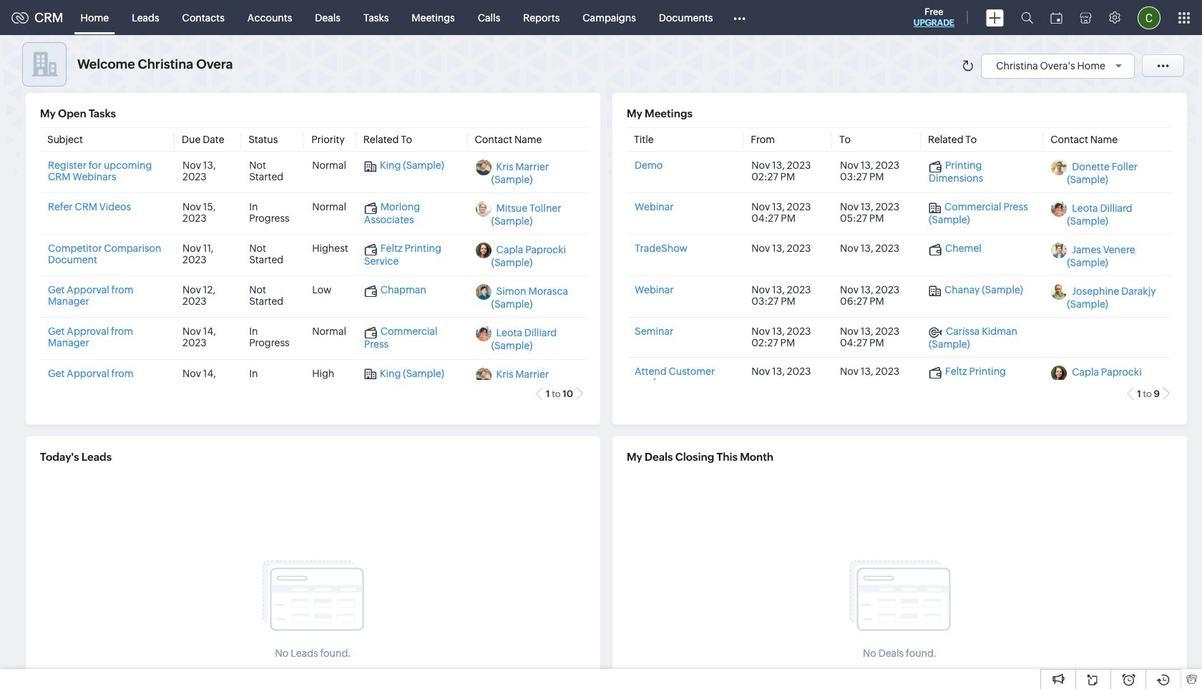 Task type: describe. For each thing, give the bounding box(es) containing it.
create menu element
[[977, 0, 1012, 35]]

search element
[[1012, 0, 1042, 35]]

create menu image
[[986, 9, 1004, 26]]

Other Modules field
[[724, 6, 755, 29]]

calendar image
[[1050, 12, 1063, 23]]

search image
[[1021, 11, 1033, 24]]



Task type: locate. For each thing, give the bounding box(es) containing it.
profile element
[[1129, 0, 1169, 35]]

logo image
[[11, 12, 29, 23]]

profile image
[[1138, 6, 1161, 29]]



Task type: vqa. For each thing, say whether or not it's contained in the screenshot.
Logo
yes



